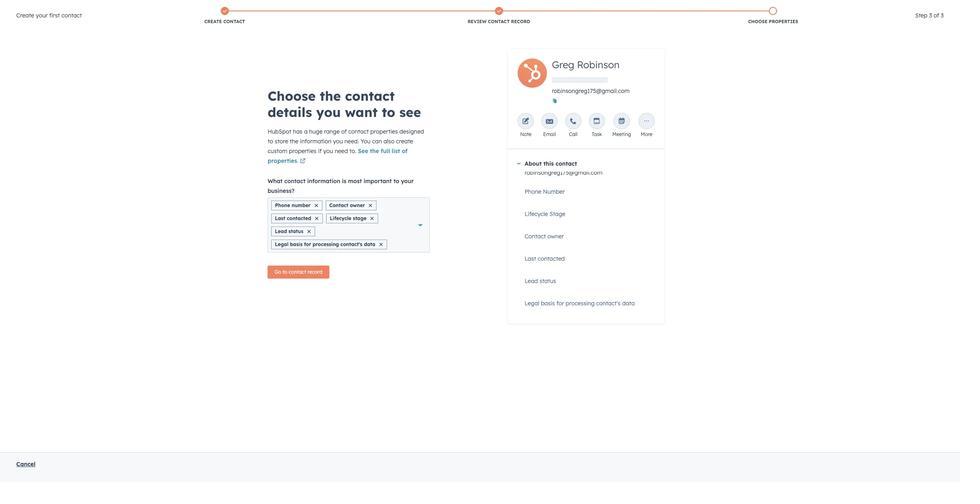 Task type: locate. For each thing, give the bounding box(es) containing it.
the inside hubspot has a huge range of contact properties designed to store the information you need. you can also create custom properties if you need to.
[[290, 138, 298, 145]]

1 vertical spatial close image
[[379, 243, 383, 246]]

create down "have questions or need help?"
[[204, 19, 222, 24]]

the left want
[[320, 88, 341, 104]]

your right important at the top of the page
[[401, 178, 414, 185]]

0 horizontal spatial last contacted
[[275, 215, 311, 221]]

1 horizontal spatial owner
[[548, 233, 564, 240]]

0 vertical spatial you
[[316, 104, 341, 120]]

to inside what contact information is most important to your business?
[[394, 178, 399, 185]]

phone left number
[[525, 188, 541, 196]]

list containing create contact
[[88, 5, 910, 26]]

1 horizontal spatial contact
[[525, 233, 546, 240]]

0 vertical spatial contact owner
[[329, 202, 365, 208]]

2 3 from the left
[[941, 12, 944, 19]]

last
[[275, 215, 285, 221], [525, 255, 536, 263]]

to left store
[[268, 138, 273, 145]]

is
[[342, 178, 346, 185]]

0 horizontal spatial contact owner
[[329, 202, 365, 208]]

last contacted
[[275, 215, 311, 221], [525, 255, 565, 263]]

owner up stage
[[350, 202, 365, 208]]

0 horizontal spatial contact
[[329, 202, 348, 208]]

0 vertical spatial for
[[304, 241, 311, 247]]

0 vertical spatial data
[[364, 241, 375, 247]]

see
[[358, 147, 368, 155]]

1 horizontal spatial your
[[401, 178, 414, 185]]

information left is
[[307, 178, 340, 185]]

properties.
[[268, 157, 298, 165]]

processing down lead status text field
[[566, 300, 595, 307]]

processing down lifecycle stage
[[313, 241, 339, 247]]

of
[[934, 12, 939, 19], [341, 128, 347, 135], [402, 147, 408, 155]]

choose inside "list item"
[[748, 19, 768, 24]]

owner down stage
[[548, 233, 564, 240]]

status
[[289, 228, 303, 234], [540, 278, 556, 285]]

0 vertical spatial properties
[[769, 19, 798, 24]]

contact inside review contact record completed list item
[[488, 19, 510, 24]]

1 vertical spatial last contacted
[[525, 255, 565, 263]]

record inside list item
[[511, 19, 530, 24]]

0 horizontal spatial 3
[[929, 12, 932, 19]]

talk to sales button
[[254, 5, 293, 15]]

0 vertical spatial last
[[275, 215, 285, 221]]

properties
[[769, 19, 798, 24], [370, 128, 398, 135], [289, 147, 317, 155]]

note
[[520, 131, 532, 137]]

0 vertical spatial legal basis for processing contact's data
[[275, 241, 375, 247]]

phone
[[525, 188, 541, 196], [275, 202, 290, 208]]

close image
[[307, 230, 311, 233], [379, 243, 383, 246]]

choose up has
[[268, 88, 316, 104]]

0 vertical spatial legal
[[275, 241, 288, 247]]

number
[[543, 188, 565, 196]]

0 horizontal spatial close image
[[307, 230, 311, 233]]

contact's
[[340, 241, 362, 247], [596, 300, 621, 307]]

3
[[929, 12, 932, 19], [941, 12, 944, 19]]

1 vertical spatial basis
[[541, 300, 555, 307]]

1 vertical spatial contacted
[[538, 255, 565, 263]]

0 horizontal spatial the
[[290, 138, 298, 145]]

legal basis for processing contact's data down lifecycle stage
[[275, 241, 375, 247]]

1 horizontal spatial for
[[557, 300, 564, 307]]

call
[[569, 131, 578, 137]]

information down huge
[[300, 138, 331, 145]]

data
[[364, 241, 375, 247], [622, 300, 635, 307]]

choose the contact details you want to see
[[268, 88, 421, 120]]

the inside see the full list of properties.
[[370, 147, 379, 155]]

1 horizontal spatial choose
[[748, 19, 768, 24]]

0 horizontal spatial contact's
[[340, 241, 362, 247]]

Phone Number text field
[[525, 187, 655, 200]]

0 vertical spatial the
[[320, 88, 341, 104]]

1 horizontal spatial close image
[[379, 243, 383, 246]]

1 horizontal spatial phone
[[525, 188, 541, 196]]

hubspot has a huge range of contact properties designed to store the information you need. you can also create custom properties if you need to.
[[268, 128, 424, 155]]

0 vertical spatial close image
[[307, 230, 311, 233]]

greg
[[552, 59, 574, 71]]

link opens in a new window image
[[300, 157, 306, 167], [300, 158, 306, 165]]

contact down lifecycle stage
[[525, 233, 546, 240]]

close image left lifecycle stage
[[315, 217, 319, 220]]

1 vertical spatial of
[[341, 128, 347, 135]]

choose properties list item
[[636, 5, 910, 26]]

need
[[222, 6, 235, 13], [335, 147, 348, 155]]

0 vertical spatial owner
[[350, 202, 365, 208]]

create inside list item
[[204, 19, 222, 24]]

the for properties.
[[370, 147, 379, 155]]

1 horizontal spatial the
[[320, 88, 341, 104]]

choose for choose the contact details you want to see
[[268, 88, 316, 104]]

0 horizontal spatial of
[[341, 128, 347, 135]]

details
[[268, 104, 312, 120]]

1 vertical spatial legal basis for processing contact's data
[[525, 300, 635, 307]]

contact inside what contact information is most important to your business?
[[284, 178, 306, 185]]

1 horizontal spatial contact's
[[596, 300, 621, 307]]

1 horizontal spatial status
[[540, 278, 556, 285]]

to inside "choose the contact details you want to see"
[[382, 104, 395, 120]]

record
[[511, 19, 530, 24], [308, 269, 322, 275]]

Last contacted text field
[[525, 255, 655, 268]]

have questions or need help?
[[172, 6, 251, 13]]

need left the to. on the top left of page
[[335, 147, 348, 155]]

1 vertical spatial contact owner
[[525, 233, 564, 240]]

1 vertical spatial information
[[307, 178, 340, 185]]

to left see
[[382, 104, 395, 120]]

contact owner down lifecycle stage
[[525, 233, 564, 240]]

contact inside go to contact record button
[[289, 269, 306, 275]]

1 horizontal spatial lead
[[525, 278, 538, 285]]

2 horizontal spatial of
[[934, 12, 939, 19]]

sales
[[276, 7, 288, 13]]

1 vertical spatial phone
[[275, 202, 290, 208]]

1 horizontal spatial 3
[[941, 12, 944, 19]]

contact
[[61, 12, 82, 19], [223, 19, 245, 24], [488, 19, 510, 24], [345, 88, 395, 104], [348, 128, 369, 135], [556, 160, 577, 168], [284, 178, 306, 185], [289, 269, 306, 275]]

choose for choose properties
[[748, 19, 768, 24]]

1 horizontal spatial contacted
[[538, 255, 565, 263]]

of inside hubspot has a huge range of contact properties designed to store the information you need. you can also create custom properties if you need to.
[[341, 128, 347, 135]]

talk to sales
[[259, 7, 288, 13]]

information
[[300, 138, 331, 145], [307, 178, 340, 185]]

Lifecycle Stage text field
[[525, 210, 655, 223]]

0 vertical spatial basis
[[290, 241, 303, 247]]

for up go to contact record
[[304, 241, 311, 247]]

information inside hubspot has a huge range of contact properties designed to store the information you need. you can also create custom properties if you need to.
[[300, 138, 331, 145]]

review contact record
[[468, 19, 530, 24]]

about this contact button
[[517, 159, 655, 169]]

need.
[[344, 138, 359, 145]]

close image for contact owner
[[369, 204, 372, 207]]

0 vertical spatial of
[[934, 12, 939, 19]]

choose left upgrade icon at the top of page
[[748, 19, 768, 24]]

review
[[468, 19, 487, 24]]

upgrade image
[[793, 24, 800, 31]]

1 vertical spatial owner
[[548, 233, 564, 240]]

create contact
[[204, 19, 245, 24]]

0 horizontal spatial your
[[36, 12, 48, 19]]

you down range
[[333, 138, 343, 145]]

0 horizontal spatial data
[[364, 241, 375, 247]]

the down can
[[370, 147, 379, 155]]

create for create your first contact
[[16, 12, 34, 19]]

lead
[[275, 228, 287, 234], [525, 278, 538, 285]]

1 vertical spatial processing
[[566, 300, 595, 307]]

of right the 'step'
[[934, 12, 939, 19]]

you
[[316, 104, 341, 120], [333, 138, 343, 145], [323, 147, 333, 155]]

to right important at the top of the page
[[394, 178, 399, 185]]

0 vertical spatial information
[[300, 138, 331, 145]]

for down lead status text field
[[557, 300, 564, 307]]

to.
[[350, 147, 356, 155]]

menu
[[787, 20, 950, 33]]

can
[[372, 138, 382, 145]]

go to contact record button
[[268, 266, 329, 279]]

close image right stage
[[371, 217, 374, 220]]

1 horizontal spatial record
[[511, 19, 530, 24]]

2 horizontal spatial properties
[[769, 19, 798, 24]]

contact's down lead status text field
[[596, 300, 621, 307]]

1 horizontal spatial processing
[[566, 300, 595, 307]]

0 horizontal spatial choose
[[268, 88, 316, 104]]

2 vertical spatial of
[[402, 147, 408, 155]]

to right talk
[[269, 7, 274, 13]]

need right or
[[222, 6, 235, 13]]

you right if
[[323, 147, 333, 155]]

professional
[[76, 6, 116, 14]]

1 vertical spatial lead status
[[525, 278, 556, 285]]

of inside see the full list of properties.
[[402, 147, 408, 155]]

0 horizontal spatial create
[[16, 12, 34, 19]]

menu item
[[908, 20, 950, 33]]

lead status
[[275, 228, 303, 234], [525, 278, 556, 285]]

1 horizontal spatial contact owner
[[525, 233, 564, 240]]

store
[[275, 138, 288, 145]]

contact up lifecycle stage
[[329, 202, 348, 208]]

1 horizontal spatial last contacted
[[525, 255, 565, 263]]

create left first
[[16, 12, 34, 19]]

lifecycle for lifecycle stage
[[525, 211, 548, 218]]

of right range
[[341, 128, 347, 135]]

lifecycle
[[525, 211, 548, 218], [330, 215, 351, 221]]

1 vertical spatial choose
[[268, 88, 316, 104]]

2 vertical spatial the
[[370, 147, 379, 155]]

close image for last contacted
[[315, 217, 319, 220]]

1 vertical spatial your
[[401, 178, 414, 185]]

the inside "choose the contact details you want to see"
[[320, 88, 341, 104]]

1 3 from the left
[[929, 12, 932, 19]]

phone down business?
[[275, 202, 290, 208]]

business?
[[268, 187, 295, 195]]

close image for lifecycle stage
[[371, 217, 374, 220]]

close image right number
[[315, 204, 318, 207]]

a
[[304, 128, 308, 135]]

close image for legal basis for processing contact's data
[[379, 243, 383, 246]]

0 horizontal spatial for
[[304, 241, 311, 247]]

create
[[396, 138, 413, 145]]

basis
[[290, 241, 303, 247], [541, 300, 555, 307]]

contact owner
[[329, 202, 365, 208], [525, 233, 564, 240]]

0 vertical spatial last contacted
[[275, 215, 311, 221]]

range
[[324, 128, 340, 135]]

1 vertical spatial last
[[525, 255, 536, 263]]

your left first
[[36, 12, 48, 19]]

owner
[[350, 202, 365, 208], [548, 233, 564, 240]]

1 horizontal spatial need
[[335, 147, 348, 155]]

0 horizontal spatial processing
[[313, 241, 339, 247]]

0 horizontal spatial properties
[[289, 147, 317, 155]]

1 horizontal spatial last
[[525, 255, 536, 263]]

0 horizontal spatial lead
[[275, 228, 287, 234]]

contacted
[[287, 215, 311, 221], [538, 255, 565, 263]]

0 horizontal spatial contacted
[[287, 215, 311, 221]]

contact inside create contact completed list item
[[223, 19, 245, 24]]

create for create contact
[[204, 19, 222, 24]]

help?
[[236, 6, 251, 13]]

close image down important at the top of the page
[[369, 204, 372, 207]]

you up range
[[316, 104, 341, 120]]

1 vertical spatial record
[[308, 269, 322, 275]]

of right 'list'
[[402, 147, 408, 155]]

0 vertical spatial your
[[36, 12, 48, 19]]

0 horizontal spatial need
[[222, 6, 235, 13]]

close image down number
[[307, 230, 311, 233]]

1 horizontal spatial legal
[[525, 300, 539, 307]]

create
[[16, 12, 34, 19], [204, 19, 222, 24]]

0 horizontal spatial record
[[308, 269, 322, 275]]

close image left what contact information is most important to your business? field
[[379, 243, 383, 246]]

2 link opens in a new window image from the top
[[300, 158, 306, 165]]

0 vertical spatial phone
[[525, 188, 541, 196]]

legal basis for processing contact's data down lead status text field
[[525, 300, 635, 307]]

legal basis for processing contact's data
[[275, 241, 375, 247], [525, 300, 635, 307]]

1 horizontal spatial data
[[622, 300, 635, 307]]

your
[[36, 12, 48, 19], [401, 178, 414, 185]]

stage
[[550, 211, 565, 218]]

None text field
[[525, 165, 655, 178]]

0 horizontal spatial owner
[[350, 202, 365, 208]]

0 horizontal spatial phone
[[275, 202, 290, 208]]

0 vertical spatial contact
[[329, 202, 348, 208]]

for
[[304, 241, 311, 247], [557, 300, 564, 307]]

the down has
[[290, 138, 298, 145]]

list
[[88, 5, 910, 26]]

task
[[592, 131, 602, 137]]

1 horizontal spatial of
[[402, 147, 408, 155]]

want
[[345, 104, 378, 120]]

lifecycle stage
[[525, 211, 565, 218]]

0 horizontal spatial status
[[289, 228, 303, 234]]

close image
[[941, 7, 947, 13], [315, 204, 318, 207], [369, 204, 372, 207], [315, 217, 319, 220], [371, 217, 374, 220]]

contact's down lifecycle stage
[[340, 241, 362, 247]]

1 vertical spatial the
[[290, 138, 298, 145]]

choose inside "choose the contact details you want to see"
[[268, 88, 316, 104]]

robinsongreg175@gmail.com
[[552, 87, 630, 95]]

contact owner up lifecycle stage
[[329, 202, 365, 208]]

1 horizontal spatial create
[[204, 19, 222, 24]]

0 vertical spatial contact's
[[340, 241, 362, 247]]



Task type: vqa. For each thing, say whether or not it's contained in the screenshot.
Jacob Simon 'image'
no



Task type: describe. For each thing, give the bounding box(es) containing it.
cancel
[[16, 461, 35, 468]]

step
[[915, 12, 928, 19]]

create your first contact
[[16, 12, 82, 19]]

you
[[361, 138, 371, 145]]

what
[[268, 178, 283, 185]]

1 vertical spatial you
[[333, 138, 343, 145]]

0 horizontal spatial last
[[275, 215, 285, 221]]

contact inside "choose the contact details you want to see"
[[345, 88, 395, 104]]

first
[[49, 12, 60, 19]]

talk
[[259, 7, 268, 13]]

your marketing hub professional
[[8, 6, 116, 14]]

go to contact record
[[275, 269, 322, 275]]

contact inside hubspot has a huge range of contact properties designed to store the information you need. you can also create custom properties if you need to.
[[348, 128, 369, 135]]

Contact owner text field
[[525, 232, 655, 245]]

see
[[399, 104, 421, 120]]

greg robinson
[[552, 59, 620, 71]]

choose properties
[[748, 19, 798, 24]]

0 vertical spatial lead
[[275, 228, 287, 234]]

hubspot
[[268, 128, 291, 135]]

1 horizontal spatial basis
[[541, 300, 555, 307]]

review contact record completed list item
[[362, 5, 636, 26]]

cancel link
[[16, 461, 35, 468]]

close image right the 'step'
[[941, 7, 947, 13]]

phone for phone number
[[525, 188, 541, 196]]

upgrade link
[[788, 20, 829, 33]]

see the full list of properties.
[[268, 147, 408, 165]]

what contact information is most important to your business?
[[268, 178, 414, 195]]

What contact information is most important to your business? field
[[389, 236, 395, 253]]

step 3 of 3
[[915, 12, 944, 19]]

most
[[348, 178, 362, 185]]

1 horizontal spatial lead status
[[525, 278, 556, 285]]

marketing
[[25, 6, 58, 14]]

1 vertical spatial legal
[[525, 300, 539, 307]]

about
[[525, 160, 542, 168]]

0 horizontal spatial legal
[[275, 241, 288, 247]]

0 vertical spatial status
[[289, 228, 303, 234]]

about this contact
[[525, 160, 577, 168]]

meeting
[[612, 131, 631, 137]]

questions
[[187, 6, 213, 13]]

stage
[[353, 215, 366, 221]]

to right go
[[283, 269, 287, 275]]

important
[[364, 178, 392, 185]]

lifecycle for lifecycle stage
[[330, 215, 351, 221]]

phone number
[[275, 202, 311, 208]]

0 vertical spatial need
[[222, 6, 235, 13]]

your inside what contact information is most important to your business?
[[401, 178, 414, 185]]

phone for phone number
[[275, 202, 290, 208]]

lifecycle stage
[[330, 215, 366, 221]]

go
[[275, 269, 281, 275]]

1 vertical spatial lead
[[525, 278, 538, 285]]

1 link opens in a new window image from the top
[[300, 157, 306, 167]]

properties inside "list item"
[[769, 19, 798, 24]]

need inside hubspot has a huge range of contact properties designed to store the information you need. you can also create custom properties if you need to.
[[335, 147, 348, 155]]

also
[[384, 138, 395, 145]]

0 horizontal spatial lead status
[[275, 228, 303, 234]]

full
[[381, 147, 390, 155]]

1 vertical spatial contact's
[[596, 300, 621, 307]]

robinson
[[577, 59, 620, 71]]

1 vertical spatial for
[[557, 300, 564, 307]]

Lead status text field
[[525, 277, 655, 290]]

the for want
[[320, 88, 341, 104]]

record inside button
[[308, 269, 322, 275]]

has
[[293, 128, 302, 135]]

Legal basis for processing contact's data text field
[[525, 299, 655, 312]]

create contact completed list item
[[88, 5, 362, 26]]

huge
[[309, 128, 323, 135]]

close image for lead status
[[307, 230, 311, 233]]

hub
[[60, 6, 74, 14]]

your
[[8, 6, 23, 14]]

contact inside about this contact dropdown button
[[556, 160, 577, 168]]

1 horizontal spatial legal basis for processing contact's data
[[525, 300, 635, 307]]

close image for phone number
[[315, 204, 318, 207]]

you inside "choose the contact details you want to see"
[[316, 104, 341, 120]]

more
[[641, 131, 652, 137]]

1 vertical spatial data
[[622, 300, 635, 307]]

1 horizontal spatial properties
[[370, 128, 398, 135]]

have
[[172, 6, 185, 13]]

information inside what contact information is most important to your business?
[[307, 178, 340, 185]]

or
[[214, 6, 220, 13]]

see the full list of properties. link
[[268, 147, 408, 167]]

2 vertical spatial you
[[323, 147, 333, 155]]

0 vertical spatial processing
[[313, 241, 339, 247]]

1 vertical spatial status
[[540, 278, 556, 285]]

custom
[[268, 147, 287, 155]]

2 vertical spatial properties
[[289, 147, 317, 155]]

if
[[318, 147, 322, 155]]

phone number
[[525, 188, 565, 196]]

1 vertical spatial contact
[[525, 233, 546, 240]]

0 horizontal spatial legal basis for processing contact's data
[[275, 241, 375, 247]]

email
[[543, 131, 556, 137]]

list
[[392, 147, 400, 155]]

0 vertical spatial contacted
[[287, 215, 311, 221]]

this
[[544, 160, 554, 168]]

designed
[[400, 128, 424, 135]]

to inside hubspot has a huge range of contact properties designed to store the information you need. you can also create custom properties if you need to.
[[268, 138, 273, 145]]

number
[[292, 202, 311, 208]]

caret image
[[517, 163, 521, 165]]



